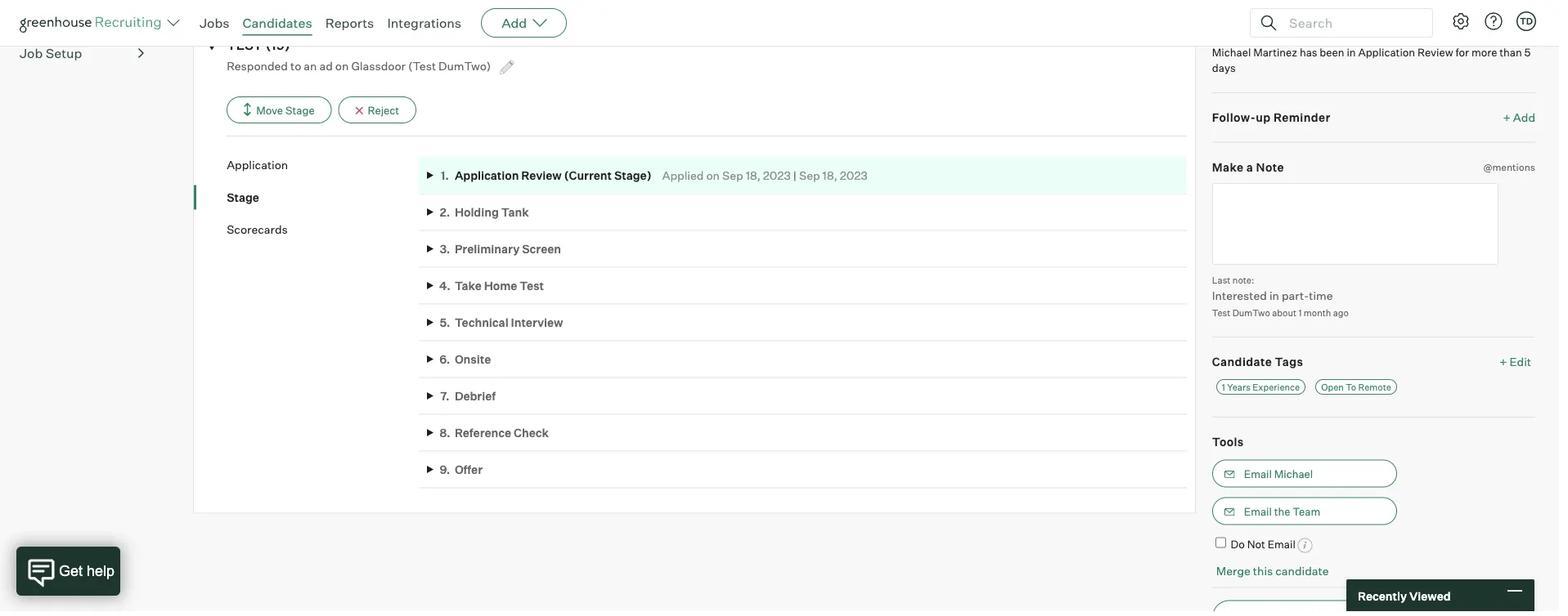 Task type: vqa. For each thing, say whether or not it's contained in the screenshot.
See
no



Task type: locate. For each thing, give the bounding box(es) containing it.
review left for
[[1418, 45, 1454, 59]]

1 18, from the left
[[746, 168, 761, 183]]

+ up @mentions
[[1503, 111, 1511, 125]]

2023 left |
[[763, 168, 791, 183]]

michael up days
[[1212, 45, 1251, 59]]

email right 'not'
[[1268, 538, 1296, 551]]

@mentions link
[[1484, 159, 1536, 175]]

years
[[1227, 382, 1251, 393]]

job setup
[[20, 45, 82, 62]]

18, right |
[[823, 168, 838, 183]]

1 horizontal spatial on
[[706, 168, 720, 183]]

reject button
[[338, 97, 417, 124]]

test
[[227, 37, 263, 53]]

18,
[[746, 168, 761, 183], [823, 168, 838, 183]]

1 horizontal spatial 18,
[[823, 168, 838, 183]]

0 horizontal spatial sep
[[722, 168, 743, 183]]

|
[[793, 168, 797, 183]]

1 vertical spatial review
[[521, 168, 562, 183]]

0 vertical spatial in
[[1347, 45, 1356, 59]]

candidate tags
[[1212, 355, 1304, 369]]

michael
[[1212, 45, 1251, 59], [1274, 468, 1313, 481]]

to
[[290, 59, 301, 73]]

application down search text field
[[1358, 45, 1415, 59]]

michael martinez has been in application review for more than 5 days
[[1212, 45, 1531, 75]]

reports up responded to an ad on glassdoor (test dumtwo)
[[325, 15, 374, 31]]

sep right applied
[[722, 168, 743, 183]]

5.
[[440, 316, 450, 330]]

0 vertical spatial email
[[1244, 468, 1272, 481]]

None text field
[[1212, 183, 1499, 265]]

test inside 'last note: interested in part-time test dumtwo               about 1 month               ago'
[[1212, 307, 1231, 318]]

7. debrief
[[440, 389, 496, 404]]

1 right about
[[1299, 307, 1302, 318]]

the
[[1274, 505, 1291, 518]]

1 horizontal spatial test
[[1212, 307, 1231, 318]]

email michael button
[[1212, 460, 1397, 488]]

0 vertical spatial stage
[[285, 104, 315, 117]]

1 vertical spatial email
[[1244, 505, 1272, 518]]

stage up scorecards
[[227, 190, 259, 205]]

0 vertical spatial add
[[502, 15, 527, 31]]

email inside email michael button
[[1244, 468, 1272, 481]]

0 horizontal spatial michael
[[1212, 45, 1251, 59]]

1 vertical spatial add
[[1513, 111, 1536, 125]]

candidate
[[1212, 355, 1272, 369]]

in
[[1347, 45, 1356, 59], [1270, 289, 1280, 303]]

not
[[1247, 538, 1266, 551]]

1 horizontal spatial 1
[[1299, 307, 1302, 318]]

a
[[1247, 160, 1254, 174]]

1 vertical spatial +
[[1500, 355, 1507, 369]]

0 horizontal spatial add
[[502, 15, 527, 31]]

1 vertical spatial in
[[1270, 289, 1280, 303]]

make
[[1212, 160, 1244, 174]]

1 vertical spatial stage
[[227, 190, 259, 205]]

email up email the team
[[1244, 468, 1272, 481]]

remote
[[1359, 382, 1392, 393]]

0 horizontal spatial reports
[[20, 12, 69, 28]]

email left "the" at the right of page
[[1244, 505, 1272, 518]]

1 horizontal spatial 2023
[[840, 168, 868, 183]]

1 vertical spatial test
[[1212, 307, 1231, 318]]

1 vertical spatial on
[[706, 168, 720, 183]]

review
[[1418, 45, 1454, 59], [521, 168, 562, 183]]

email michael
[[1244, 468, 1313, 481]]

2023 right |
[[840, 168, 868, 183]]

on
[[335, 59, 349, 73], [706, 168, 720, 183]]

tags
[[1275, 355, 1304, 369]]

viewed
[[1410, 589, 1451, 604]]

(1)
[[1271, 21, 1286, 35]]

0 vertical spatial michael
[[1212, 45, 1251, 59]]

reports up the job setup
[[20, 12, 69, 28]]

for
[[1456, 45, 1469, 59]]

michael inside button
[[1274, 468, 1313, 481]]

1 2023 from the left
[[763, 168, 791, 183]]

+ add
[[1503, 111, 1536, 125]]

0 vertical spatial 1
[[1299, 307, 1302, 318]]

0 vertical spatial test
[[520, 279, 544, 293]]

1 vertical spatial michael
[[1274, 468, 1313, 481]]

7.
[[440, 389, 450, 404]]

Search text field
[[1285, 11, 1418, 35]]

in right been
[[1347, 45, 1356, 59]]

+ left edit
[[1500, 355, 1507, 369]]

1 horizontal spatial michael
[[1274, 468, 1313, 481]]

merge this candidate link
[[1216, 564, 1329, 578]]

@mentions
[[1484, 161, 1536, 173]]

technical
[[455, 316, 509, 330]]

test right home
[[520, 279, 544, 293]]

onsite
[[455, 352, 491, 367]]

3.
[[440, 242, 450, 256]]

in up about
[[1270, 289, 1280, 303]]

sep right |
[[799, 168, 820, 183]]

1 horizontal spatial stage
[[285, 104, 315, 117]]

+
[[1503, 111, 1511, 125], [1500, 355, 1507, 369]]

on right applied
[[706, 168, 720, 183]]

4. take home test
[[439, 279, 544, 293]]

martinez
[[1253, 45, 1298, 59]]

scorecards link
[[227, 222, 419, 238]]

application down move
[[227, 158, 288, 172]]

team
[[1293, 505, 1321, 518]]

reports link
[[20, 10, 144, 30], [325, 15, 374, 31]]

stage
[[285, 104, 315, 117], [227, 190, 259, 205]]

on right ad
[[335, 59, 349, 73]]

stage inside button
[[285, 104, 315, 117]]

application
[[1358, 45, 1415, 59], [227, 158, 288, 172], [455, 168, 519, 183]]

0 horizontal spatial 1
[[1222, 382, 1225, 393]]

up
[[1256, 111, 1271, 125]]

do not email
[[1231, 538, 1296, 551]]

reports link up job setup link
[[20, 10, 144, 30]]

month
[[1304, 307, 1331, 318]]

applied
[[662, 168, 704, 183]]

last note: interested in part-time test dumtwo               about 1 month               ago
[[1212, 275, 1349, 318]]

1 left years
[[1222, 382, 1225, 393]]

review up tank
[[521, 168, 562, 183]]

+ edit link
[[1496, 351, 1536, 374]]

michael up email the team button
[[1274, 468, 1313, 481]]

18, left |
[[746, 168, 761, 183]]

0 horizontal spatial review
[[521, 168, 562, 183]]

5. technical interview
[[440, 316, 563, 330]]

2 horizontal spatial application
[[1358, 45, 1415, 59]]

1 horizontal spatial review
[[1418, 45, 1454, 59]]

reports
[[20, 12, 69, 28], [325, 15, 374, 31]]

stage right move
[[285, 104, 315, 117]]

reject
[[368, 104, 399, 117]]

preliminary
[[455, 242, 520, 256]]

greenhouse recruiting image
[[20, 13, 167, 33]]

job setup link
[[20, 44, 144, 63]]

test down interested
[[1212, 307, 1231, 318]]

1 horizontal spatial sep
[[799, 168, 820, 183]]

2.
[[440, 205, 450, 220]]

1 vertical spatial 1
[[1222, 382, 1225, 393]]

0 horizontal spatial 2023
[[763, 168, 791, 183]]

1
[[1299, 307, 1302, 318], [1222, 382, 1225, 393]]

setup
[[46, 45, 82, 62]]

0 vertical spatial on
[[335, 59, 349, 73]]

0 horizontal spatial application
[[227, 158, 288, 172]]

0 vertical spatial review
[[1418, 45, 1454, 59]]

has
[[1300, 45, 1318, 59]]

1.
[[441, 168, 449, 183]]

tank
[[501, 205, 529, 220]]

1 horizontal spatial in
[[1347, 45, 1356, 59]]

email inside email the team button
[[1244, 505, 1272, 518]]

ad
[[319, 59, 333, 73]]

integrations link
[[387, 15, 462, 31]]

ago
[[1333, 307, 1349, 318]]

0 horizontal spatial in
[[1270, 289, 1280, 303]]

candidates link
[[243, 15, 312, 31]]

1 sep from the left
[[722, 168, 743, 183]]

0 horizontal spatial 18,
[[746, 168, 761, 183]]

1 horizontal spatial reports
[[325, 15, 374, 31]]

note:
[[1233, 275, 1254, 286]]

reports link up responded to an ad on glassdoor (test dumtwo)
[[325, 15, 374, 31]]

alerts
[[1233, 21, 1269, 35]]

0 vertical spatial +
[[1503, 111, 1511, 125]]

michael inside michael martinez has been in application review for more than 5 days
[[1212, 45, 1251, 59]]

application up the 2. holding tank in the left top of the page
[[455, 168, 519, 183]]



Task type: describe. For each thing, give the bounding box(es) containing it.
follow-
[[1212, 111, 1256, 125]]

2 18, from the left
[[823, 168, 838, 183]]

+ for + edit
[[1500, 355, 1507, 369]]

take
[[455, 279, 482, 293]]

email for email the team
[[1244, 505, 1272, 518]]

2 2023 from the left
[[840, 168, 868, 183]]

more
[[1472, 45, 1498, 59]]

test (19)
[[227, 37, 290, 53]]

review inside michael martinez has been in application review for more than 5 days
[[1418, 45, 1454, 59]]

td
[[1520, 16, 1533, 27]]

home
[[484, 279, 517, 293]]

6.
[[440, 352, 450, 367]]

merge
[[1216, 564, 1251, 578]]

about
[[1272, 307, 1297, 318]]

td button
[[1517, 11, 1536, 31]]

stage)
[[614, 168, 652, 183]]

open
[[1321, 382, 1344, 393]]

1 horizontal spatial add
[[1513, 111, 1536, 125]]

last
[[1212, 275, 1231, 286]]

1 horizontal spatial reports link
[[325, 15, 374, 31]]

note
[[1256, 160, 1284, 174]]

part-
[[1282, 289, 1309, 303]]

an
[[304, 59, 317, 73]]

recently
[[1358, 589, 1407, 604]]

open to remote
[[1321, 382, 1392, 393]]

(19)
[[265, 37, 290, 53]]

candidate
[[1276, 564, 1329, 578]]

email the team button
[[1212, 498, 1397, 526]]

job
[[20, 45, 43, 62]]

move
[[256, 104, 283, 117]]

time
[[1309, 289, 1333, 303]]

check
[[514, 426, 549, 440]]

in inside michael martinez has been in application review for more than 5 days
[[1347, 45, 1356, 59]]

edit
[[1510, 355, 1532, 369]]

this
[[1253, 564, 1273, 578]]

configure image
[[1451, 11, 1471, 31]]

responded
[[227, 59, 288, 73]]

9.
[[440, 463, 450, 477]]

tools
[[1212, 435, 1244, 450]]

1 inside 'last note: interested in part-time test dumtwo               about 1 month               ago'
[[1299, 307, 1302, 318]]

holding
[[455, 205, 499, 220]]

interested
[[1212, 289, 1267, 303]]

make a note
[[1212, 160, 1284, 174]]

integrations
[[387, 15, 462, 31]]

td button
[[1514, 8, 1540, 34]]

Do Not Email checkbox
[[1216, 538, 1226, 549]]

+ for + add
[[1503, 111, 1511, 125]]

scorecards
[[227, 223, 288, 237]]

8. reference check
[[439, 426, 549, 440]]

alerts (1)
[[1233, 21, 1286, 35]]

interview
[[511, 316, 563, 330]]

been
[[1320, 45, 1345, 59]]

add inside popup button
[[502, 15, 527, 31]]

in inside 'last note: interested in part-time test dumtwo               about 1 month               ago'
[[1270, 289, 1280, 303]]

+ add link
[[1503, 110, 1536, 126]]

responded to an ad on glassdoor (test dumtwo)
[[227, 59, 494, 73]]

0 horizontal spatial test
[[520, 279, 544, 293]]

5
[[1525, 45, 1531, 59]]

candidates
[[243, 15, 312, 31]]

move stage
[[256, 104, 315, 117]]

offer
[[455, 463, 483, 477]]

2 sep from the left
[[799, 168, 820, 183]]

jobs
[[200, 15, 229, 31]]

2 vertical spatial email
[[1268, 538, 1296, 551]]

application inside michael martinez has been in application review for more than 5 days
[[1358, 45, 1415, 59]]

application inside application link
[[227, 158, 288, 172]]

4.
[[439, 279, 451, 293]]

+ edit
[[1500, 355, 1532, 369]]

experience
[[1253, 382, 1300, 393]]

0 horizontal spatial on
[[335, 59, 349, 73]]

1. application review (current stage)
[[441, 168, 652, 183]]

reminder
[[1274, 111, 1331, 125]]

screen
[[522, 242, 561, 256]]

to
[[1346, 382, 1357, 393]]

jobs link
[[200, 15, 229, 31]]

1 horizontal spatial application
[[455, 168, 519, 183]]

applied on  sep 18, 2023 | sep 18, 2023
[[662, 168, 868, 183]]

merge this candidate
[[1216, 564, 1329, 578]]

1 years experience
[[1222, 382, 1300, 393]]

follow-up reminder
[[1212, 111, 1331, 125]]

0 horizontal spatial stage
[[227, 190, 259, 205]]

glassdoor
[[351, 59, 406, 73]]

move stage button
[[227, 97, 332, 124]]

email the team
[[1244, 505, 1321, 518]]

0 horizontal spatial reports link
[[20, 10, 144, 30]]

stage link
[[227, 189, 419, 205]]

dumtwo)
[[439, 59, 491, 73]]

(test
[[408, 59, 436, 73]]

email for email michael
[[1244, 468, 1272, 481]]

application link
[[227, 157, 419, 173]]

(current
[[564, 168, 612, 183]]



